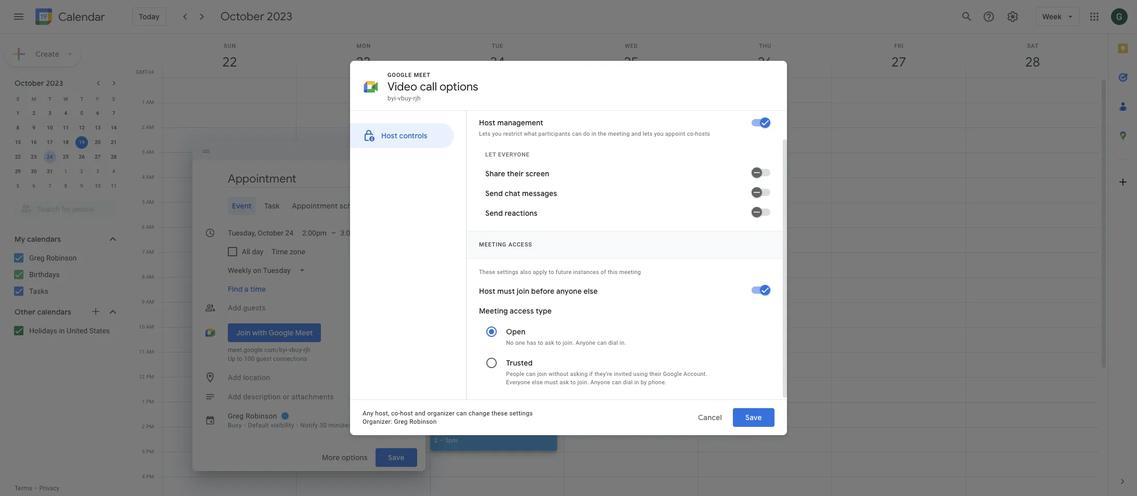 Task type: locate. For each thing, give the bounding box(es) containing it.
am for 2 am
[[146, 124, 154, 130]]

0 vertical spatial calendars
[[27, 235, 61, 244]]

3 down "2 pm" on the left bottom of page
[[142, 449, 145, 455]]

9 inside grid
[[142, 299, 145, 305]]

1
[[142, 99, 145, 105], [16, 110, 19, 116], [64, 169, 67, 174], [142, 399, 145, 405]]

4 pm
[[142, 474, 154, 480]]

2 horizontal spatial 10
[[139, 324, 145, 330]]

meet.google.com/byi-
[[228, 346, 289, 354]]

t left w
[[48, 96, 51, 102]]

11 down november 4 element
[[111, 183, 117, 189]]

am up the "4 am"
[[146, 149, 154, 155]]

6 inside grid
[[142, 224, 145, 230]]

f
[[96, 96, 99, 102]]

1 for 1 am
[[142, 99, 145, 105]]

pm down "2 pm" on the left bottom of page
[[146, 449, 154, 455]]

terms – privacy
[[15, 485, 59, 492]]

other calendars button
[[2, 304, 129, 320]]

3 am from the top
[[146, 149, 154, 155]]

1 vertical spatial october 2023
[[15, 79, 63, 88]]

0 vertical spatial 11
[[63, 125, 69, 131]]

3pm
[[445, 437, 458, 444]]

2 horizontal spatial 11
[[139, 349, 145, 355]]

1 for 1 pm
[[142, 399, 145, 405]]

0 horizontal spatial october
[[15, 79, 44, 88]]

7 up 8 am
[[142, 249, 145, 255]]

pm
[[146, 374, 154, 380], [146, 399, 154, 405], [146, 424, 154, 430], [146, 449, 154, 455], [146, 474, 154, 480]]

2 horizontal spatial 8
[[142, 274, 145, 280]]

– left 3pm
[[439, 437, 443, 444]]

13
[[95, 125, 101, 131]]

7 am from the top
[[146, 249, 154, 255]]

1 vertical spatial calendars
[[37, 307, 71, 317]]

26
[[79, 154, 85, 160]]

row containing 1
[[10, 106, 122, 121]]

6 column header from the left
[[831, 34, 966, 78]]

7 up 14
[[112, 110, 115, 116]]

0 horizontal spatial 2023
[[46, 79, 63, 88]]

1 up 2 am
[[142, 99, 145, 105]]

0 vertical spatial 7
[[112, 110, 115, 116]]

1 vertical spatial 9
[[80, 183, 83, 189]]

guest
[[256, 355, 272, 363]]

2 vertical spatial –
[[34, 485, 38, 492]]

1 am from the top
[[146, 99, 154, 105]]

25 element
[[60, 151, 72, 163]]

4 column header from the left
[[564, 34, 698, 78]]

column header
[[162, 34, 297, 78], [296, 34, 430, 78], [430, 34, 564, 78], [564, 34, 698, 78], [698, 34, 832, 78], [831, 34, 966, 78], [965, 34, 1100, 78]]

row group
[[10, 106, 122, 193]]

10 down november 3 element
[[95, 183, 101, 189]]

2 t from the left
[[80, 96, 83, 102]]

0 vertical spatial 2023
[[267, 9, 292, 24]]

8 am
[[142, 274, 154, 280]]

row containing 29
[[10, 164, 122, 179]]

29 element
[[12, 165, 24, 178]]

november 6 element
[[28, 180, 40, 192]]

0 vertical spatial october 2023
[[220, 9, 292, 24]]

2 horizontal spatial 5
[[142, 199, 145, 205]]

12 element
[[76, 122, 88, 134]]

1 vertical spatial 6
[[32, 183, 35, 189]]

0 vertical spatial 10
[[47, 125, 53, 131]]

6 for 6 am
[[142, 224, 145, 230]]

9 down november 2 'element'
[[80, 183, 83, 189]]

5 cell from the left
[[698, 78, 832, 496]]

m
[[32, 96, 36, 102]]

1 horizontal spatial 2023
[[267, 9, 292, 24]]

2 up "3 am"
[[142, 124, 145, 130]]

calendars up in
[[37, 307, 71, 317]]

8 down november 1 element
[[64, 183, 67, 189]]

pm for 1 pm
[[146, 399, 154, 405]]

task
[[264, 201, 280, 211]]

am for 5 am
[[146, 199, 154, 205]]

0 vertical spatial appointment
[[292, 201, 338, 211]]

3 up the "4 am"
[[142, 149, 145, 155]]

1 horizontal spatial 5
[[80, 110, 83, 116]]

3 am
[[142, 149, 154, 155]]

4 down w
[[64, 110, 67, 116]]

31 element
[[44, 165, 56, 178]]

None search field
[[0, 196, 129, 218]]

2 vertical spatial 10
[[139, 324, 145, 330]]

0 vertical spatial 8
[[16, 125, 19, 131]]

1 horizontal spatial s
[[112, 96, 115, 102]]

11 down the 10 am
[[139, 349, 145, 355]]

1 am
[[142, 99, 154, 105]]

2 cell from the left
[[297, 78, 430, 496]]

0 horizontal spatial 10
[[47, 125, 53, 131]]

11 am from the top
[[146, 349, 154, 355]]

0 horizontal spatial s
[[16, 96, 19, 102]]

9 up the 10 am
[[142, 299, 145, 305]]

1 cell from the left
[[163, 78, 297, 496]]

calendars inside "dropdown button"
[[27, 235, 61, 244]]

am for 10 am
[[146, 324, 154, 330]]

appointment
[[292, 201, 338, 211], [434, 429, 471, 436]]

2 inside appointment 2 – 3pm
[[434, 437, 438, 444]]

0 horizontal spatial october 2023
[[15, 79, 63, 88]]

4 down "3 am"
[[142, 174, 145, 180]]

1 horizontal spatial tab list
[[1108, 34, 1137, 467]]

time zone
[[272, 248, 305, 256]]

1 down 25 element
[[64, 169, 67, 174]]

calendar heading
[[56, 10, 105, 24]]

october 2023
[[220, 9, 292, 24], [15, 79, 63, 88]]

2 am
[[142, 124, 154, 130]]

1 vertical spatial 10
[[95, 183, 101, 189]]

12
[[79, 125, 85, 131], [139, 374, 145, 380]]

appointment for schedule
[[292, 201, 338, 211]]

12 up 19 on the top left of the page
[[79, 125, 85, 131]]

12 down the 11 am
[[139, 374, 145, 380]]

s right "f"
[[112, 96, 115, 102]]

8
[[16, 125, 19, 131], [64, 183, 67, 189], [142, 274, 145, 280]]

31
[[47, 169, 53, 174]]

11
[[63, 125, 69, 131], [111, 183, 117, 189], [139, 349, 145, 355]]

0 horizontal spatial 5
[[16, 183, 19, 189]]

cell
[[163, 78, 297, 496], [297, 78, 430, 496], [430, 78, 564, 496], [564, 78, 698, 496], [698, 78, 832, 496], [832, 78, 966, 496], [966, 78, 1100, 496]]

10 for november 10 'element'
[[95, 183, 101, 189]]

2 horizontal spatial 9
[[142, 299, 145, 305]]

9 inside november 9 element
[[80, 183, 83, 189]]

10 am
[[139, 324, 154, 330]]

11 up 18
[[63, 125, 69, 131]]

calendars inside "dropdown button"
[[37, 307, 71, 317]]

am down 7 am
[[146, 274, 154, 280]]

2 down the 26 element
[[80, 169, 83, 174]]

row group containing 1
[[10, 106, 122, 193]]

9 for november 9 element
[[80, 183, 83, 189]]

5 for november 5 element at top
[[16, 183, 19, 189]]

4 am from the top
[[146, 174, 154, 180]]

0 horizontal spatial tab list
[[201, 197, 417, 215]]

6 down 30 element
[[32, 183, 35, 189]]

8 down 7 am
[[142, 274, 145, 280]]

3 down 27 element
[[96, 169, 99, 174]]

1 horizontal spatial 6
[[96, 110, 99, 116]]

november 5 element
[[12, 180, 24, 192]]

5 am
[[142, 199, 154, 205]]

1 horizontal spatial october 2023
[[220, 9, 292, 24]]

gmt-
[[136, 69, 148, 75]]

1 vertical spatial 5
[[16, 183, 19, 189]]

23
[[31, 154, 37, 160]]

0 horizontal spatial appointment
[[292, 201, 338, 211]]

2 vertical spatial 7
[[142, 249, 145, 255]]

– right 'terms' link
[[34, 485, 38, 492]]

8 am from the top
[[146, 274, 154, 280]]

find a time button
[[224, 280, 270, 299]]

october
[[220, 9, 264, 24], [15, 79, 44, 88]]

am up 7 am
[[146, 224, 154, 230]]

tab list
[[1108, 34, 1137, 467], [201, 197, 417, 215]]

appointment schedule
[[292, 201, 372, 211]]

to element
[[331, 229, 336, 237]]

4
[[64, 110, 67, 116], [112, 169, 115, 174], [142, 174, 145, 180], [142, 474, 145, 480]]

1 vertical spatial october
[[15, 79, 44, 88]]

8 up the 15
[[16, 125, 19, 131]]

19
[[79, 139, 85, 145]]

6 am from the top
[[146, 224, 154, 230]]

with
[[252, 328, 267, 338]]

10 up the 11 am
[[139, 324, 145, 330]]

2
[[32, 110, 35, 116], [142, 124, 145, 130], [80, 169, 83, 174], [142, 424, 145, 430], [434, 437, 438, 444]]

2 s from the left
[[112, 96, 115, 102]]

5 am from the top
[[146, 199, 154, 205]]

am for 1 am
[[146, 99, 154, 105]]

7
[[112, 110, 115, 116], [48, 183, 51, 189], [142, 249, 145, 255]]

join
[[236, 328, 250, 338]]

am for 4 am
[[146, 174, 154, 180]]

states
[[89, 327, 110, 335]]

2 inside 'element'
[[80, 169, 83, 174]]

4 down 28 element
[[112, 169, 115, 174]]

10 am from the top
[[146, 324, 154, 330]]

12 for 12
[[79, 125, 85, 131]]

7 down 31 element
[[48, 183, 51, 189]]

2 down '1 pm' at bottom
[[142, 424, 145, 430]]

9 for 9 am
[[142, 299, 145, 305]]

16
[[31, 139, 37, 145]]

am for 8 am
[[146, 274, 154, 280]]

–
[[331, 229, 336, 237], [439, 437, 443, 444], [34, 485, 38, 492]]

row
[[158, 78, 1100, 496], [10, 92, 122, 106], [10, 106, 122, 121], [10, 121, 122, 135], [10, 135, 122, 150], [10, 150, 122, 164], [10, 164, 122, 179], [10, 179, 122, 193]]

november 1 element
[[60, 165, 72, 178]]

w
[[63, 96, 68, 102]]

10 element
[[44, 122, 56, 134]]

4 for november 4 element
[[112, 169, 115, 174]]

2023
[[267, 9, 292, 24], [46, 79, 63, 88]]

1 horizontal spatial t
[[80, 96, 83, 102]]

9
[[32, 125, 35, 131], [80, 183, 83, 189], [142, 299, 145, 305]]

11 for 11 am
[[139, 349, 145, 355]]

my
[[15, 235, 25, 244]]

7 cell from the left
[[966, 78, 1100, 496]]

17 element
[[44, 136, 56, 149]]

row containing 5
[[10, 179, 122, 193]]

am down 8 am
[[146, 299, 154, 305]]

grid
[[133, 34, 1108, 496]]

2 vertical spatial 6
[[142, 224, 145, 230]]

5 inside grid
[[142, 199, 145, 205]]

Add title text field
[[228, 171, 417, 187]]

5
[[80, 110, 83, 116], [16, 183, 19, 189], [142, 199, 145, 205]]

11 inside grid
[[139, 349, 145, 355]]

1 up the 15
[[16, 110, 19, 116]]

calendars for my calendars
[[27, 235, 61, 244]]

8 inside november 8 element
[[64, 183, 67, 189]]

am up 8 am
[[146, 249, 154, 255]]

10 up 17
[[47, 125, 53, 131]]

– down "appointment schedule"
[[331, 229, 336, 237]]

2 pm from the top
[[146, 399, 154, 405]]

2 horizontal spatial –
[[439, 437, 443, 444]]

pm down '3 pm'
[[146, 474, 154, 480]]

calendars up greg
[[27, 235, 61, 244]]

6 down "f"
[[96, 110, 99, 116]]

to
[[237, 355, 242, 363]]

appointment inside cell
[[434, 429, 471, 436]]

vbuy-
[[289, 346, 303, 354]]

9 up 16
[[32, 125, 35, 131]]

calendars
[[27, 235, 61, 244], [37, 307, 71, 317]]

100
[[244, 355, 255, 363]]

1 vertical spatial 2023
[[46, 79, 63, 88]]

1 vertical spatial appointment
[[434, 429, 471, 436]]

12 inside 'element'
[[79, 125, 85, 131]]

today
[[139, 12, 160, 21]]

1 horizontal spatial –
[[331, 229, 336, 237]]

robinson
[[46, 254, 77, 262]]

2 vertical spatial 8
[[142, 274, 145, 280]]

row containing 8
[[10, 121, 122, 135]]

2 left 3pm
[[434, 437, 438, 444]]

10 inside 'element'
[[95, 183, 101, 189]]

0 vertical spatial –
[[331, 229, 336, 237]]

23 element
[[28, 151, 40, 163]]

november 2 element
[[76, 165, 88, 178]]

november 3 element
[[91, 165, 104, 178]]

0 vertical spatial 12
[[79, 125, 85, 131]]

2 vertical spatial 9
[[142, 299, 145, 305]]

3 cell from the left
[[430, 78, 564, 496]]

november 7 element
[[44, 180, 56, 192]]

5 up "6 am" on the left top of page
[[142, 199, 145, 205]]

november 9 element
[[76, 180, 88, 192]]

1 down 12 pm
[[142, 399, 145, 405]]

2 vertical spatial 5
[[142, 199, 145, 205]]

pm down '1 pm' at bottom
[[146, 424, 154, 430]]

1 vertical spatial 8
[[64, 183, 67, 189]]

my calendars button
[[2, 231, 129, 248]]

am down 9 am
[[146, 324, 154, 330]]

grid containing appointment
[[133, 34, 1108, 496]]

1 horizontal spatial 8
[[64, 183, 67, 189]]

3
[[48, 110, 51, 116], [142, 149, 145, 155], [96, 169, 99, 174], [142, 449, 145, 455]]

0 horizontal spatial 7
[[48, 183, 51, 189]]

4 down '3 pm'
[[142, 474, 145, 480]]

1 pm from the top
[[146, 374, 154, 380]]

am up 2 am
[[146, 99, 154, 105]]

7 inside november 7 element
[[48, 183, 51, 189]]

pm up "2 pm" on the left bottom of page
[[146, 399, 154, 405]]

10
[[47, 125, 53, 131], [95, 183, 101, 189], [139, 324, 145, 330]]

6 for november 6 element
[[32, 183, 35, 189]]

0 vertical spatial october
[[220, 9, 264, 24]]

1 vertical spatial 7
[[48, 183, 51, 189]]

0 horizontal spatial 12
[[79, 125, 85, 131]]

– inside appointment 2 – 3pm
[[439, 437, 443, 444]]

2 for 2 pm
[[142, 424, 145, 430]]

5 pm from the top
[[146, 474, 154, 480]]

4 cell from the left
[[564, 78, 698, 496]]

am up "3 am"
[[146, 124, 154, 130]]

holidays
[[29, 327, 57, 335]]

1 horizontal spatial 9
[[80, 183, 83, 189]]

20
[[95, 139, 101, 145]]

t
[[48, 96, 51, 102], [80, 96, 83, 102]]

1 horizontal spatial 7
[[112, 110, 115, 116]]

0 horizontal spatial 11
[[63, 125, 69, 131]]

appointment inside button
[[292, 201, 338, 211]]

gmt-04
[[136, 69, 154, 75]]

24 element
[[44, 151, 56, 163]]

1 horizontal spatial 12
[[139, 374, 145, 380]]

calendar
[[58, 10, 105, 24]]

11 for november 11 element
[[111, 183, 117, 189]]

appointment down add title text box on the left top
[[292, 201, 338, 211]]

1 horizontal spatial appointment
[[434, 429, 471, 436]]

2 vertical spatial 11
[[139, 349, 145, 355]]

cell containing appointment
[[430, 78, 564, 496]]

4 pm from the top
[[146, 449, 154, 455]]

11 element
[[60, 122, 72, 134]]

s left m
[[16, 96, 19, 102]]

6 up 7 am
[[142, 224, 145, 230]]

0 horizontal spatial 6
[[32, 183, 35, 189]]

2 am from the top
[[146, 124, 154, 130]]

5 down 29 element
[[16, 183, 19, 189]]

2 horizontal spatial 6
[[142, 224, 145, 230]]

am up "6 am" on the left top of page
[[146, 199, 154, 205]]

appointment for 2
[[434, 429, 471, 436]]

1 horizontal spatial 11
[[111, 183, 117, 189]]

4 for 4 pm
[[142, 474, 145, 480]]

3 pm from the top
[[146, 424, 154, 430]]

am down "3 am"
[[146, 174, 154, 180]]

0 horizontal spatial t
[[48, 96, 51, 102]]

0 horizontal spatial –
[[34, 485, 38, 492]]

am for 7 am
[[146, 249, 154, 255]]

am up 12 pm
[[146, 349, 154, 355]]

3 up "10" element
[[48, 110, 51, 116]]

6 am
[[142, 224, 154, 230]]

1 horizontal spatial october
[[220, 9, 264, 24]]

am for 3 am
[[146, 149, 154, 155]]

2 horizontal spatial 7
[[142, 249, 145, 255]]

0 vertical spatial 9
[[32, 125, 35, 131]]

1 vertical spatial 11
[[111, 183, 117, 189]]

21 element
[[107, 136, 120, 149]]

appointment up 3pm
[[434, 429, 471, 436]]

t left "f"
[[80, 96, 83, 102]]

pm up '1 pm' at bottom
[[146, 374, 154, 380]]

14 element
[[107, 122, 120, 134]]

terms link
[[15, 485, 32, 492]]

7 column header from the left
[[965, 34, 1100, 78]]

1 horizontal spatial 10
[[95, 183, 101, 189]]

28
[[111, 154, 117, 160]]

5 up 12 'element'
[[80, 110, 83, 116]]

9 am from the top
[[146, 299, 154, 305]]

1 vertical spatial –
[[439, 437, 443, 444]]

1 vertical spatial 12
[[139, 374, 145, 380]]



Task type: describe. For each thing, give the bounding box(es) containing it.
9 am
[[142, 299, 154, 305]]

join with google meet
[[236, 328, 313, 338]]

1 column header from the left
[[162, 34, 297, 78]]

row containing appointment
[[158, 78, 1100, 496]]

10 for 10 am
[[139, 324, 145, 330]]

day
[[252, 248, 263, 256]]

time zone button
[[268, 242, 310, 261]]

all day
[[242, 248, 263, 256]]

row containing 15
[[10, 135, 122, 150]]

find a time
[[228, 285, 266, 294]]

1 s from the left
[[16, 96, 19, 102]]

8 for november 8 element on the top of the page
[[64, 183, 67, 189]]

join with google meet link
[[228, 324, 321, 342]]

2 column header from the left
[[296, 34, 430, 78]]

appointment schedule button
[[288, 197, 396, 215]]

other calendars
[[15, 307, 71, 317]]

calendars for other calendars
[[37, 307, 71, 317]]

17
[[47, 139, 53, 145]]

all
[[242, 248, 250, 256]]

29
[[15, 169, 21, 174]]

1 t from the left
[[48, 96, 51, 102]]

november 8 element
[[60, 180, 72, 192]]

meet
[[295, 328, 313, 338]]

5 for 5 am
[[142, 199, 145, 205]]

holidays in united states
[[29, 327, 110, 335]]

24
[[47, 154, 53, 160]]

pm for 4 pm
[[146, 474, 154, 480]]

12 for 12 pm
[[139, 374, 145, 380]]

other
[[15, 307, 35, 317]]

14
[[111, 125, 117, 131]]

28 element
[[107, 151, 120, 163]]

main drawer image
[[12, 10, 25, 23]]

20 element
[[91, 136, 104, 149]]

event button
[[228, 197, 256, 215]]

18
[[63, 139, 69, 145]]

8 for 8 am
[[142, 274, 145, 280]]

row containing 22
[[10, 150, 122, 164]]

november 4 element
[[107, 165, 120, 178]]

connections
[[273, 355, 307, 363]]

row containing s
[[10, 92, 122, 106]]

19 cell
[[74, 135, 90, 150]]

4 for 4 am
[[142, 174, 145, 180]]

today button
[[132, 7, 166, 26]]

15 element
[[12, 136, 24, 149]]

0 vertical spatial 6
[[96, 110, 99, 116]]

19, today element
[[76, 136, 88, 149]]

24 cell
[[42, 150, 58, 164]]

04
[[148, 69, 154, 75]]

2 for november 2 'element'
[[80, 169, 83, 174]]

27
[[95, 154, 101, 160]]

1 pm
[[142, 399, 154, 405]]

3 for november 3 element
[[96, 169, 99, 174]]

google
[[268, 328, 294, 338]]

task button
[[260, 197, 284, 215]]

0 horizontal spatial 9
[[32, 125, 35, 131]]

30
[[31, 169, 37, 174]]

am for 6 am
[[146, 224, 154, 230]]

5 column header from the left
[[698, 34, 832, 78]]

meet.google.com/byi-vbuy-rjh up to 100 guest connections
[[228, 346, 310, 363]]

my calendars
[[15, 235, 61, 244]]

schedule
[[340, 201, 372, 211]]

privacy link
[[39, 485, 59, 492]]

pm for 2 pm
[[146, 424, 154, 430]]

appointment 2 – 3pm
[[434, 429, 471, 444]]

2 down m
[[32, 110, 35, 116]]

15
[[15, 139, 21, 145]]

united
[[67, 327, 87, 335]]

zone
[[290, 248, 305, 256]]

november 11 element
[[107, 180, 120, 192]]

calendar element
[[33, 6, 105, 29]]

13 element
[[91, 122, 104, 134]]

11 am
[[139, 349, 154, 355]]

3 pm
[[142, 449, 154, 455]]

my calendars list
[[2, 250, 129, 300]]

0 horizontal spatial 8
[[16, 125, 19, 131]]

in
[[59, 327, 65, 335]]

6 cell from the left
[[832, 78, 966, 496]]

am for 9 am
[[146, 299, 154, 305]]

3 for 3 am
[[142, 149, 145, 155]]

find
[[228, 285, 243, 294]]

12 pm
[[139, 374, 154, 380]]

7 am
[[142, 249, 154, 255]]

0 vertical spatial 5
[[80, 110, 83, 116]]

rjh
[[303, 346, 310, 354]]

3 column header from the left
[[430, 34, 564, 78]]

october 2023 grid
[[10, 92, 122, 193]]

privacy
[[39, 485, 59, 492]]

21
[[111, 139, 117, 145]]

30 element
[[28, 165, 40, 178]]

16 element
[[28, 136, 40, 149]]

18 element
[[60, 136, 72, 149]]

26 element
[[76, 151, 88, 163]]

4 am
[[142, 174, 154, 180]]

25
[[63, 154, 69, 160]]

pm for 12 pm
[[146, 374, 154, 380]]

birthdays
[[29, 270, 60, 279]]

10 for "10" element
[[47, 125, 53, 131]]

7 for november 7 element
[[48, 183, 51, 189]]

event
[[232, 201, 252, 211]]

7 for 7 am
[[142, 249, 145, 255]]

greg
[[29, 254, 44, 262]]

27 element
[[91, 151, 104, 163]]

22
[[15, 154, 21, 160]]

tasks
[[29, 287, 48, 295]]

3 for 3 pm
[[142, 449, 145, 455]]

1 for november 1 element
[[64, 169, 67, 174]]

2 pm
[[142, 424, 154, 430]]

up
[[228, 355, 235, 363]]

november 10 element
[[91, 180, 104, 192]]

22 element
[[12, 151, 24, 163]]

greg robinson
[[29, 254, 77, 262]]

time
[[272, 248, 288, 256]]

a
[[244, 285, 248, 294]]

11 for 11 element
[[63, 125, 69, 131]]

am for 11 am
[[146, 349, 154, 355]]

tab list containing event
[[201, 197, 417, 215]]

2 for 2 am
[[142, 124, 145, 130]]

terms
[[15, 485, 32, 492]]

time
[[250, 285, 266, 294]]

pm for 3 pm
[[146, 449, 154, 455]]



Task type: vqa. For each thing, say whether or not it's contained in the screenshot.
The 8 element
no



